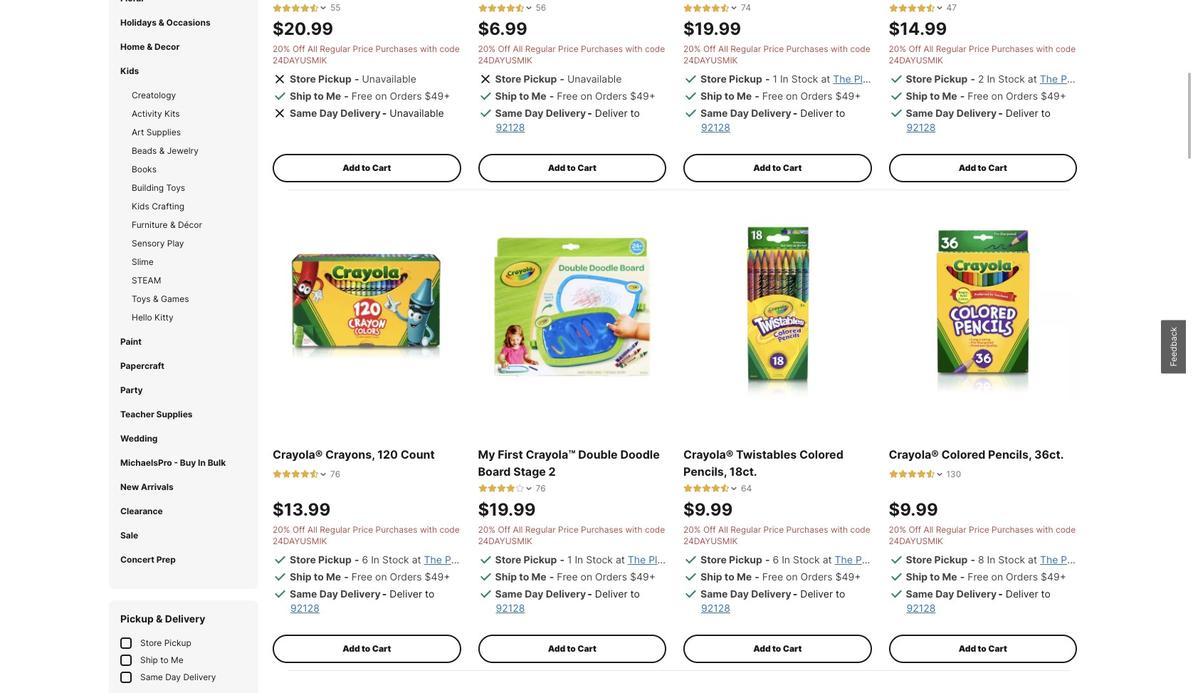 Task type: vqa. For each thing, say whether or not it's contained in the screenshot.
wedding link
yes



Task type: describe. For each thing, give the bounding box(es) containing it.
24dayusmik inside $14.99 20% off all regular price purchases with code 24dayusmik
[[889, 55, 944, 66]]

crayola&#xae; twistables colored pencils, 18ct. image
[[684, 213, 872, 402]]

off down 64 "dropdown button"
[[704, 524, 716, 535]]

clearance link
[[120, 506, 163, 516]]

120
[[378, 447, 398, 461]]

kits
[[165, 108, 180, 119]]

store down $20.99
[[290, 73, 316, 85]]

off inside $20.99 20% off all regular price purchases with code 24dayusmik
[[293, 44, 305, 54]]

purchases inside $13.99 20% off all regular price purchases with code 24dayusmik
[[376, 524, 418, 535]]

20% inside $13.99 20% off all regular price purchases with code 24dayusmik
[[273, 524, 290, 535]]

24dayusmik inside $6.99 20% off all regular price purchases with code 24dayusmik
[[478, 55, 533, 66]]

the for my first crayola&#x2122; double doodle board stage 2 image
[[628, 553, 646, 565]]

the for 'crayola&#xae; crayons, 120 count' 'image'
[[424, 553, 442, 565]]

off inside $13.99 20% off all regular price purchases with code 24dayusmik
[[293, 524, 305, 535]]

books
[[132, 164, 157, 174]]

regular down 64
[[731, 524, 762, 535]]

store down $6.99
[[495, 73, 522, 85]]

20% down 64 "dropdown button"
[[684, 524, 701, 535]]

64 dialog
[[684, 483, 752, 494]]

store down the $14.99
[[906, 73, 933, 85]]

furniture
[[132, 219, 168, 230]]

24dayusmik down 64 "dropdown button"
[[684, 535, 738, 546]]

paint link
[[120, 336, 142, 347]]

holidays & occasions
[[120, 17, 211, 28]]

building toys
[[132, 182, 185, 193]]

supplies for art supplies
[[147, 127, 181, 137]]

steam
[[132, 275, 161, 285]]

regular inside $6.99 20% off all regular price purchases with code 24dayusmik
[[525, 44, 556, 54]]

art
[[132, 127, 144, 137]]

& for toys
[[153, 293, 159, 304]]

sensory
[[132, 238, 165, 248]]

pickup & delivery
[[120, 612, 205, 624]]

$13.99 20% off all regular price purchases with code 24dayusmik
[[273, 499, 460, 546]]

store pickup - 6 in stock at the plaza at imperial valley for $9.99
[[701, 553, 964, 565]]

furniture & décor link
[[132, 219, 202, 230]]

36ct.
[[1035, 447, 1065, 461]]

76 for first
[[536, 483, 546, 493]]

pencils, inside crayola® twistables colored pencils, 18ct.
[[684, 464, 727, 478]]

beads & jewelry link
[[132, 145, 199, 156]]

art supplies
[[132, 127, 181, 137]]

jewelry
[[167, 145, 199, 156]]

in inside "dropdown button"
[[198, 457, 206, 468]]

code inside $20.99 20% off all regular price purchases with code 24dayusmik
[[440, 44, 460, 54]]

74
[[742, 2, 751, 13]]

party link
[[120, 384, 143, 395]]

crayola® crayons, 120 count link
[[273, 446, 461, 463]]

sensory play
[[132, 238, 184, 248]]

toys & games link
[[132, 293, 189, 304]]

decor
[[155, 41, 180, 52]]

holidays
[[120, 17, 157, 28]]

michaelspro
[[120, 457, 172, 468]]

regular down 74
[[731, 44, 762, 54]]

$13.99
[[273, 499, 331, 520]]

kids for kids crafting
[[132, 201, 149, 211]]

1 vertical spatial toys
[[132, 293, 151, 304]]

my first crayola™ double doodle board stage 2 link
[[478, 446, 667, 480]]

crayola&#xae; colored pencils, 36ct. image
[[889, 213, 1078, 402]]

6 for $9.99
[[773, 553, 779, 565]]

all inside $20.99 20% off all regular price purchases with code 24dayusmik
[[308, 44, 318, 54]]

the for crayola&#xae; colored pencils, 36ct. image
[[1041, 553, 1059, 565]]

kitty
[[155, 312, 174, 322]]

doodle
[[621, 447, 660, 461]]

1 horizontal spatial $19.99
[[684, 19, 742, 39]]

$14.99
[[889, 19, 948, 39]]

stock for 'crayola&#xae; crayons, 120 count' 'image'
[[382, 553, 409, 565]]

$20.99
[[273, 19, 333, 39]]

20% down 76 dropdown button
[[478, 524, 496, 535]]

store pickup - 8 in stock at the plaza at imperial valley
[[906, 553, 1170, 565]]

plaza for crayola&#xae; colored pencils, 36ct. image
[[1062, 553, 1087, 565]]

off inside $14.99 20% off all regular price purchases with code 24dayusmik
[[909, 44, 922, 54]]

art supplies link
[[132, 127, 181, 137]]

home
[[120, 41, 145, 52]]

wedding link
[[120, 433, 158, 444]]

47
[[947, 2, 957, 13]]

130 dialog
[[889, 469, 962, 480]]

steam link
[[132, 275, 161, 285]]

hello kitty link
[[132, 312, 174, 322]]

1 for $19.99
[[568, 553, 572, 565]]

$9.99 20% off all regular price purchases with code 24dayusmik for colored
[[889, 499, 1076, 546]]

holidays & occasions button
[[109, 10, 259, 35]]

store up ship to me on the bottom of the page
[[140, 637, 162, 648]]

tabler image inside 47 dialog
[[889, 3, 899, 13]]

concert prep link
[[120, 554, 176, 565]]

crayola® colored pencils, 36ct. link
[[889, 446, 1078, 463]]

plaza for my first crayola&#x2122; double doodle board stage 2 image
[[649, 553, 674, 565]]

toys & games
[[132, 293, 189, 304]]

24dayusmik down the 130 popup button
[[889, 535, 944, 546]]

books link
[[132, 164, 157, 174]]

55
[[331, 2, 341, 13]]

imperial for my first crayola&#x2122; double doodle board stage 2 image
[[689, 553, 727, 565]]

20% inside $14.99 20% off all regular price purchases with code 24dayusmik
[[889, 44, 907, 54]]

24dayusmik inside $13.99 20% off all regular price purchases with code 24dayusmik
[[273, 535, 327, 546]]

slime link
[[132, 256, 154, 267]]

new arrivals button
[[109, 475, 259, 499]]

activity kits link
[[132, 108, 180, 119]]

purchases inside $20.99 20% off all regular price purchases with code 24dayusmik
[[376, 44, 418, 54]]

valley for 'crayola&#xae; crayons, 120 count' 'image'
[[525, 553, 553, 565]]

20% down the 130 popup button
[[889, 524, 907, 535]]

home & decor
[[120, 41, 180, 52]]

store down '$13.99'
[[290, 553, 316, 565]]

crayons,
[[326, 447, 375, 461]]

wedding button
[[109, 426, 259, 451]]

74 button
[[684, 2, 751, 14]]

sale
[[120, 530, 138, 540]]

& for beads
[[159, 145, 165, 156]]

store down 64 dialog
[[701, 553, 727, 565]]

concert
[[120, 554, 155, 565]]

games
[[161, 293, 189, 304]]

teacher supplies
[[120, 409, 193, 419]]

regular down 130
[[936, 524, 967, 535]]

papercraft
[[120, 360, 164, 371]]

20% inside $20.99 20% off all regular price purchases with code 24dayusmik
[[273, 44, 290, 54]]

off down 130 dialog at right
[[909, 524, 922, 535]]

- inside "dropdown button"
[[174, 457, 178, 468]]

& for pickup
[[156, 612, 163, 624]]

bulk
[[208, 457, 226, 468]]

crayola® twistables colored pencils, 18ct.
[[684, 447, 844, 478]]

with inside $14.99 20% off all regular price purchases with code 24dayusmik
[[1037, 44, 1054, 54]]

clearance
[[120, 506, 163, 516]]

crayola™
[[526, 447, 576, 461]]

all down 76 dropdown button
[[513, 524, 523, 535]]

crayola® twistables colored pencils, 18ct. link
[[684, 446, 872, 480]]

6 for 20% off all regular price purchases with code 24dayusmik
[[362, 553, 368, 565]]

building toys link
[[132, 182, 185, 193]]

18ct.
[[730, 464, 758, 478]]

concert prep
[[120, 554, 176, 565]]

buy
[[180, 457, 196, 468]]

count
[[401, 447, 435, 461]]

clearance button
[[109, 499, 259, 523]]

1 horizontal spatial 2
[[979, 73, 985, 85]]

off down 74 dialog
[[704, 44, 716, 54]]

colored inside the crayola® colored pencils, 36ct. link
[[942, 447, 986, 461]]

64
[[742, 483, 752, 493]]

76 button
[[273, 469, 341, 480]]

michaelspro - buy in bulk
[[120, 457, 226, 468]]

hello
[[132, 312, 152, 322]]

my first crayola™ double doodle board stage 2
[[478, 447, 660, 478]]

price inside $14.99 20% off all regular price purchases with code 24dayusmik
[[969, 44, 990, 54]]

new arrivals link
[[120, 481, 174, 492]]

valley for crayola&#xae; colored pencils, 36ct. image
[[1142, 553, 1170, 565]]

supplies for teacher supplies
[[156, 409, 193, 419]]

1 horizontal spatial pencils,
[[989, 447, 1032, 461]]

paint
[[120, 336, 142, 347]]

home & decor link
[[120, 41, 180, 52]]

$6.99
[[478, 19, 528, 39]]

activity
[[132, 108, 162, 119]]

sensory play link
[[132, 238, 184, 248]]

130 button
[[889, 469, 962, 480]]



Task type: locate. For each thing, give the bounding box(es) containing it.
1 horizontal spatial 1
[[773, 73, 778, 85]]

24dayusmik down $6.99
[[478, 55, 533, 66]]

76 for crayons,
[[331, 469, 341, 479]]

supplies
[[147, 127, 181, 137], [156, 409, 193, 419]]

all inside $13.99 20% off all regular price purchases with code 24dayusmik
[[308, 524, 318, 535]]

holidays & occasions link
[[120, 17, 211, 28]]

0 vertical spatial 76 dialog
[[273, 469, 341, 480]]

play
[[167, 238, 184, 248]]

1 crayola® from the left
[[273, 447, 323, 461]]

24dayusmik down '$13.99'
[[273, 535, 327, 546]]

20%
[[273, 44, 290, 54], [478, 44, 496, 54], [684, 44, 701, 54], [889, 44, 907, 54], [273, 524, 290, 535], [478, 524, 496, 535], [684, 524, 701, 535], [889, 524, 907, 535]]

at
[[822, 73, 831, 85], [883, 73, 892, 85], [1028, 73, 1038, 85], [1090, 73, 1099, 85], [412, 553, 421, 565], [473, 553, 483, 565], [616, 553, 625, 565], [677, 553, 686, 565], [823, 553, 832, 565], [884, 553, 894, 565], [1029, 553, 1038, 565], [1090, 553, 1099, 565]]

76 inside 76 dropdown button
[[536, 483, 546, 493]]

activity kits
[[132, 108, 180, 119]]

price inside $20.99 20% off all regular price purchases with code 24dayusmik
[[353, 44, 373, 54]]

store pickup - unavailable up same day delivery - unavailable
[[290, 73, 417, 85]]

& up 'store pickup'
[[156, 612, 163, 624]]

sale button
[[109, 523, 259, 548]]

6
[[362, 553, 368, 565], [773, 553, 779, 565]]

all down 130 dialog at right
[[924, 524, 934, 535]]

0 vertical spatial supplies
[[147, 127, 181, 137]]

add to cart button
[[273, 154, 461, 183], [478, 154, 667, 183], [684, 154, 872, 183], [889, 154, 1078, 183], [273, 634, 461, 663], [478, 634, 667, 663], [684, 634, 872, 663], [889, 634, 1078, 663]]

1 vertical spatial store pickup - 1 in stock at the plaza at imperial valley
[[495, 553, 757, 565]]

1 vertical spatial 76
[[536, 483, 546, 493]]

off
[[293, 44, 305, 54], [498, 44, 511, 54], [704, 44, 716, 54], [909, 44, 922, 54], [293, 524, 305, 535], [498, 524, 511, 535], [704, 524, 716, 535], [909, 524, 922, 535]]

1 colored from the left
[[800, 447, 844, 461]]

store pickup - unavailable
[[290, 73, 417, 85], [495, 73, 622, 85]]

michaelspro - buy in bulk button
[[109, 451, 259, 475]]

off down the $14.99
[[909, 44, 922, 54]]

creatology link
[[132, 90, 176, 100]]

$9.99 20% off all regular price purchases with code 24dayusmik down 64
[[684, 499, 871, 546]]

& up hello kitty link
[[153, 293, 159, 304]]

all
[[308, 44, 318, 54], [513, 44, 523, 54], [719, 44, 729, 54], [924, 44, 934, 54], [308, 524, 318, 535], [513, 524, 523, 535], [719, 524, 729, 535], [924, 524, 934, 535]]

all down $20.99
[[308, 44, 318, 54]]

$19.99 20% off all regular price purchases with code 24dayusmik
[[684, 19, 871, 66], [478, 499, 665, 546]]

in
[[781, 73, 789, 85], [988, 73, 996, 85], [198, 457, 206, 468], [371, 553, 380, 565], [575, 553, 584, 565], [782, 553, 791, 565], [988, 553, 996, 565]]

1 horizontal spatial store pickup - 6 in stock at the plaza at imperial valley
[[701, 553, 964, 565]]

all down '$13.99'
[[308, 524, 318, 535]]

& left décor
[[170, 219, 176, 230]]

$14.99 20% off all regular price purchases with code 24dayusmik
[[889, 19, 1076, 66]]

& right the holidays at the top left of the page
[[159, 17, 164, 28]]

76 dialog
[[273, 469, 341, 480], [478, 483, 546, 494]]

occasions
[[166, 17, 211, 28]]

supplies inside dropdown button
[[156, 409, 193, 419]]

kids button
[[109, 59, 259, 83]]

1 horizontal spatial 76
[[536, 483, 546, 493]]

0 horizontal spatial 6
[[362, 553, 368, 565]]

1 vertical spatial 76 dialog
[[478, 483, 546, 494]]

& inside dropdown button
[[159, 17, 164, 28]]

store pickup - 6 in stock at the plaza at imperial valley for 20% off all regular price purchases with code 24dayusmik
[[290, 553, 553, 565]]

0 horizontal spatial 2
[[549, 464, 556, 478]]

stage
[[514, 464, 546, 478]]

store
[[290, 73, 316, 85], [495, 73, 522, 85], [701, 73, 727, 85], [906, 73, 933, 85], [290, 553, 316, 565], [495, 553, 522, 565], [701, 553, 727, 565], [906, 553, 933, 565], [140, 637, 162, 648]]

1 vertical spatial $19.99 20% off all regular price purchases with code 24dayusmik
[[478, 499, 665, 546]]

2 colored from the left
[[942, 447, 986, 461]]

0 horizontal spatial 1
[[568, 553, 572, 565]]

56 dialog
[[478, 2, 547, 14]]

me
[[326, 90, 341, 102], [532, 90, 547, 102], [737, 90, 752, 102], [943, 90, 958, 102], [326, 570, 341, 582], [532, 570, 547, 582], [737, 570, 752, 582], [943, 570, 958, 582], [171, 654, 184, 665]]

store left 8 on the right bottom of page
[[906, 553, 933, 565]]

1 store pickup - unavailable from the left
[[290, 73, 417, 85]]

$19.99 20% off all regular price purchases with code 24dayusmik down my first crayola™ double doodle board stage 2 link
[[478, 499, 665, 546]]

crayola® for crayola® twistables colored pencils, 18ct.
[[684, 447, 734, 461]]

stock for crayola&#xae; colored pencils, 36ct. image
[[999, 553, 1026, 565]]

store down 76 dropdown button
[[495, 553, 522, 565]]

home & decor button
[[109, 35, 259, 59]]

plaza for 'crayola&#xae; crayons, 120 count' 'image'
[[445, 553, 470, 565]]

crayola® inside crayola® twistables colored pencils, 18ct.
[[684, 447, 734, 461]]

$19.99 20% off all regular price purchases with code 24dayusmik down 74
[[684, 19, 871, 66]]

toys up hello
[[132, 293, 151, 304]]

colored inside crayola® twistables colored pencils, 18ct.
[[800, 447, 844, 461]]

colored right twistables
[[800, 447, 844, 461]]

concert prep button
[[109, 548, 259, 572]]

$19.99 down 76 dropdown button
[[478, 499, 536, 520]]

building
[[132, 182, 164, 193]]

valley for crayola&#xae; twistables colored pencils, 18ct. image
[[936, 553, 964, 565]]

20% down '$13.99'
[[273, 524, 290, 535]]

76 button
[[478, 483, 546, 494]]

toys
[[166, 182, 185, 193], [132, 293, 151, 304]]

teacher supplies link
[[120, 409, 193, 419]]

0 horizontal spatial colored
[[800, 447, 844, 461]]

2 6 from the left
[[773, 553, 779, 565]]

0 horizontal spatial 76 dialog
[[273, 469, 341, 480]]

1 horizontal spatial store pickup - unavailable
[[495, 73, 622, 85]]

price inside $13.99 20% off all regular price purchases with code 24dayusmik
[[353, 524, 373, 535]]

2 store pickup - unavailable from the left
[[495, 73, 622, 85]]

kids crafting link
[[132, 201, 184, 211]]

off down 76 dropdown button
[[498, 524, 511, 535]]

2 down crayola™
[[549, 464, 556, 478]]

1 store pickup - 6 in stock at the plaza at imperial valley from the left
[[290, 553, 553, 565]]

off down $20.99
[[293, 44, 305, 54]]

8
[[979, 553, 985, 565]]

new arrivals
[[120, 481, 174, 492]]

0 vertical spatial $19.99 20% off all regular price purchases with code 24dayusmik
[[684, 19, 871, 66]]

$20.99 20% off all regular price purchases with code 24dayusmik
[[273, 19, 460, 66]]

crayola® up 130 dialog at right
[[889, 447, 939, 461]]

$9.99 20% off all regular price purchases with code 24dayusmik up 8 on the right bottom of page
[[889, 499, 1076, 546]]

pencils, up 64 dialog
[[684, 464, 727, 478]]

all down 74 dialog
[[719, 44, 729, 54]]

plaza
[[855, 73, 880, 85], [1061, 73, 1087, 85], [445, 553, 470, 565], [649, 553, 674, 565], [856, 553, 881, 565], [1062, 553, 1087, 565]]

2 down $14.99 20% off all regular price purchases with code 24dayusmik
[[979, 73, 985, 85]]

0 vertical spatial pencils,
[[989, 447, 1032, 461]]

74 dialog
[[684, 2, 751, 14]]

20% down the $14.99
[[889, 44, 907, 54]]

off down '$13.99'
[[293, 524, 305, 535]]

& right 'home'
[[147, 41, 153, 52]]

code inside $13.99 20% off all regular price purchases with code 24dayusmik
[[440, 524, 460, 535]]

crayola® up 76 popup button
[[273, 447, 323, 461]]

creatology
[[132, 90, 176, 100]]

furniture & décor
[[132, 219, 202, 230]]

store pickup - 1 in stock at the plaza at imperial valley for $19.99
[[495, 553, 757, 565]]

130
[[947, 469, 962, 479]]

imperial for crayola&#xae; colored pencils, 36ct. image
[[1102, 553, 1139, 565]]

same day delivery
[[140, 672, 216, 682]]

0 horizontal spatial crayola®
[[273, 447, 323, 461]]

beads & jewelry
[[132, 145, 199, 156]]

purchases inside $6.99 20% off all regular price purchases with code 24dayusmik
[[581, 44, 623, 54]]

stock for my first crayola&#x2122; double doodle board stage 2 image
[[586, 553, 613, 565]]

regular down 56
[[525, 44, 556, 54]]

0 vertical spatial 2
[[979, 73, 985, 85]]

store pickup - unavailable down $6.99 20% off all regular price purchases with code 24dayusmik
[[495, 73, 622, 85]]

2 crayola® from the left
[[684, 447, 734, 461]]

tabler image
[[273, 3, 282, 13], [310, 3, 319, 13], [684, 3, 693, 13], [702, 3, 712, 13], [889, 3, 899, 13], [273, 470, 282, 479], [282, 470, 291, 479], [291, 470, 301, 479], [917, 470, 926, 479], [926, 470, 936, 479], [478, 484, 488, 493], [497, 484, 506, 493], [506, 484, 515, 493], [693, 484, 702, 493], [712, 484, 721, 493]]

0 horizontal spatial store pickup - unavailable
[[290, 73, 417, 85]]

0 vertical spatial store pickup - 1 in stock at the plaza at imperial valley
[[701, 73, 963, 85]]

& right beads
[[159, 145, 165, 156]]

1 vertical spatial $19.99
[[478, 499, 536, 520]]

crayola® for crayola® crayons, 120 count
[[273, 447, 323, 461]]

76
[[331, 469, 341, 479], [536, 483, 546, 493]]

kids crafting
[[132, 201, 184, 211]]

kids down the building
[[132, 201, 149, 211]]

& for furniture
[[170, 219, 176, 230]]

store pickup - 1 in stock at the plaza at imperial valley for 20% off all regular price purchases with code 24dayusmik
[[701, 73, 963, 85]]

party button
[[109, 378, 259, 402]]

&
[[159, 17, 164, 28], [147, 41, 153, 52], [159, 145, 165, 156], [170, 219, 176, 230], [153, 293, 159, 304], [156, 612, 163, 624]]

& inside 'dropdown button'
[[147, 41, 153, 52]]

code
[[440, 44, 460, 54], [645, 44, 665, 54], [851, 44, 871, 54], [1056, 44, 1076, 54], [440, 524, 460, 535], [645, 524, 665, 535], [851, 524, 871, 535], [1056, 524, 1076, 535]]

all down $6.99
[[513, 44, 523, 54]]

1 vertical spatial supplies
[[156, 409, 193, 419]]

0 horizontal spatial $9.99
[[684, 499, 733, 520]]

price
[[353, 44, 373, 54], [558, 44, 579, 54], [764, 44, 784, 54], [969, 44, 990, 54], [353, 524, 373, 535], [558, 524, 579, 535], [764, 524, 784, 535], [969, 524, 990, 535]]

20% down $20.99
[[273, 44, 290, 54]]

hello kitty
[[132, 312, 174, 322]]

crayola® for crayola® colored pencils, 36ct.
[[889, 447, 939, 461]]

1 horizontal spatial $9.99 20% off all regular price purchases with code 24dayusmik
[[889, 499, 1076, 546]]

55 button
[[273, 2, 341, 14]]

regular inside $13.99 20% off all regular price purchases with code 24dayusmik
[[320, 524, 351, 535]]

76 dialog for crayons,
[[273, 469, 341, 480]]

kids down 'home'
[[120, 65, 139, 76]]

1 6 from the left
[[362, 553, 368, 565]]

paint button
[[109, 330, 259, 354]]

store down 74 'dropdown button'
[[701, 73, 727, 85]]

55 dialog
[[273, 2, 341, 14]]

the for crayola&#xae; twistables colored pencils, 18ct. image
[[835, 553, 853, 565]]

off down $6.99
[[498, 44, 511, 54]]

0 horizontal spatial store pickup - 6 in stock at the plaza at imperial valley
[[290, 553, 553, 565]]

24dayusmik down the $14.99
[[889, 55, 944, 66]]

imperial for 'crayola&#xae; crayons, 120 count' 'image'
[[485, 553, 523, 565]]

stock
[[792, 73, 819, 85], [999, 73, 1026, 85], [382, 553, 409, 565], [586, 553, 613, 565], [793, 553, 820, 565], [999, 553, 1026, 565]]

new
[[120, 481, 139, 492]]

prep
[[157, 554, 176, 565]]

2 inside my first crayola™ double doodle board stage 2
[[549, 464, 556, 478]]

kids inside dropdown button
[[120, 65, 139, 76]]

unavailable for $6.99
[[568, 73, 622, 85]]

with inside $6.99 20% off all regular price purchases with code 24dayusmik
[[626, 44, 643, 54]]

off inside $6.99 20% off all regular price purchases with code 24dayusmik
[[498, 44, 511, 54]]

plaza for crayola&#xae; twistables colored pencils, 18ct. image
[[856, 553, 881, 565]]

$9.99 20% off all regular price purchases with code 24dayusmik for twistables
[[684, 499, 871, 546]]

0 horizontal spatial pencils,
[[684, 464, 727, 478]]

same
[[290, 107, 317, 119], [495, 107, 523, 119], [701, 107, 728, 119], [906, 107, 934, 119], [290, 587, 317, 600], [495, 587, 523, 600], [701, 587, 728, 600], [906, 587, 934, 600], [140, 672, 163, 682]]

purchases inside $14.99 20% off all regular price purchases with code 24dayusmik
[[992, 44, 1034, 54]]

regular inside $14.99 20% off all regular price purchases with code 24dayusmik
[[936, 44, 967, 54]]

unavailable for $20.99
[[362, 73, 417, 85]]

1 $9.99 20% off all regular price purchases with code 24dayusmik from the left
[[684, 499, 871, 546]]

1 $9.99 from the left
[[684, 499, 733, 520]]

20% inside $6.99 20% off all regular price purchases with code 24dayusmik
[[478, 44, 496, 54]]

24dayusmik down 76 dropdown button
[[478, 535, 533, 546]]

arrivals
[[141, 481, 174, 492]]

$9.99 down 64 "dropdown button"
[[684, 499, 733, 520]]

76 dialog for first
[[478, 483, 546, 494]]

0 horizontal spatial $19.99 20% off all regular price purchases with code 24dayusmik
[[478, 499, 665, 546]]

0 vertical spatial kids
[[120, 65, 139, 76]]

76 down stage
[[536, 483, 546, 493]]

stock for crayola&#xae; twistables colored pencils, 18ct. image
[[793, 553, 820, 565]]

code inside $6.99 20% off all regular price purchases with code 24dayusmik
[[645, 44, 665, 54]]

1 horizontal spatial crayola®
[[684, 447, 734, 461]]

1 horizontal spatial colored
[[942, 447, 986, 461]]

regular down 76 dropdown button
[[525, 524, 556, 535]]

double
[[579, 447, 618, 461]]

crayola® up 64 dialog
[[684, 447, 734, 461]]

1 vertical spatial 2
[[549, 464, 556, 478]]

regular down the $14.99
[[936, 44, 967, 54]]

teacher
[[120, 409, 154, 419]]

with inside $13.99 20% off all regular price purchases with code 24dayusmik
[[420, 524, 437, 535]]

store pickup - unavailable for $20.99
[[290, 73, 417, 85]]

colored up 130
[[942, 447, 986, 461]]

slime
[[132, 256, 154, 267]]

crayola®
[[273, 447, 323, 461], [684, 447, 734, 461], [889, 447, 939, 461]]

with inside $20.99 20% off all regular price purchases with code 24dayusmik
[[420, 44, 437, 54]]

1 horizontal spatial 6
[[773, 553, 779, 565]]

24dayusmik down 74 dialog
[[684, 55, 738, 66]]

47 dialog
[[889, 2, 957, 14]]

$6.99 20% off all regular price purchases with code 24dayusmik
[[478, 19, 665, 66]]

1 for 20% off all regular price purchases with code 24dayusmik
[[773, 73, 778, 85]]

all down 64 "dropdown button"
[[719, 524, 729, 535]]

regular down $20.99
[[320, 44, 351, 54]]

add to cart
[[343, 163, 391, 173], [548, 163, 597, 173], [754, 163, 802, 173], [959, 163, 1008, 173], [343, 643, 391, 654], [548, 643, 597, 654], [754, 643, 802, 654], [959, 643, 1008, 654]]

toys up the crafting
[[166, 182, 185, 193]]

20% down 74 dialog
[[684, 44, 701, 54]]

0 horizontal spatial $9.99 20% off all regular price purchases with code 24dayusmik
[[684, 499, 871, 546]]

crayola® colored pencils, 36ct.
[[889, 447, 1065, 461]]

all inside $6.99 20% off all regular price purchases with code 24dayusmik
[[513, 44, 523, 54]]

0 vertical spatial 1
[[773, 73, 778, 85]]

24dayusmik inside $20.99 20% off all regular price purchases with code 24dayusmik
[[273, 55, 327, 66]]

$9.99 down 130 dialog at right
[[889, 499, 939, 520]]

76 dialog down board
[[478, 483, 546, 494]]

first
[[498, 447, 523, 461]]

2 $9.99 20% off all regular price purchases with code 24dayusmik from the left
[[889, 499, 1076, 546]]

twistables
[[737, 447, 797, 461]]

0 vertical spatial $19.99
[[684, 19, 742, 39]]

$19.99 down 74 dialog
[[684, 19, 742, 39]]

valley for my first crayola&#x2122; double doodle board stage 2 image
[[729, 553, 757, 565]]

regular down '$13.99'
[[320, 524, 351, 535]]

2 store pickup - 6 in stock at the plaza at imperial valley from the left
[[701, 553, 964, 565]]

$9.99
[[684, 499, 733, 520], [889, 499, 939, 520]]

supplies down the 'party' dropdown button
[[156, 409, 193, 419]]

1 vertical spatial kids
[[132, 201, 149, 211]]

pencils, left 36ct.
[[989, 447, 1032, 461]]

2 horizontal spatial crayola®
[[889, 447, 939, 461]]

0 vertical spatial toys
[[166, 182, 185, 193]]

0 horizontal spatial 76
[[331, 469, 341, 479]]

64 button
[[684, 483, 752, 494]]

crayola&#xae; crayons, 120 count image
[[273, 213, 461, 402]]

sale link
[[120, 530, 138, 540]]

code inside $14.99 20% off all regular price purchases with code 24dayusmik
[[1056, 44, 1076, 54]]

1 horizontal spatial $9.99
[[889, 499, 939, 520]]

20% down $6.99
[[478, 44, 496, 54]]

1 vertical spatial 1
[[568, 553, 572, 565]]

1 horizontal spatial 76 dialog
[[478, 483, 546, 494]]

0 horizontal spatial toys
[[132, 293, 151, 304]]

24dayusmik down $20.99
[[273, 55, 327, 66]]

$9.99 for crayola® twistables colored pencils, 18ct.
[[684, 499, 733, 520]]

kids for kids link
[[120, 65, 139, 76]]

crayola® crayons, 120 count
[[273, 447, 435, 461]]

1 horizontal spatial $19.99 20% off all regular price purchases with code 24dayusmik
[[684, 19, 871, 66]]

purchases
[[376, 44, 418, 54], [581, 44, 623, 54], [787, 44, 829, 54], [992, 44, 1034, 54], [376, 524, 418, 535], [581, 524, 623, 535], [787, 524, 829, 535], [992, 524, 1034, 535]]

store pickup - unavailable for $6.99
[[495, 73, 622, 85]]

imperial for crayola&#xae; twistables colored pencils, 18ct. image
[[896, 553, 934, 565]]

wedding
[[120, 433, 158, 444]]

76 down 'crayons,'
[[331, 469, 341, 479]]

1 horizontal spatial toys
[[166, 182, 185, 193]]

tabler image
[[282, 3, 291, 13], [291, 3, 301, 13], [301, 3, 310, 13], [478, 3, 488, 13], [488, 3, 497, 13], [497, 3, 506, 13], [506, 3, 515, 13], [515, 3, 525, 13], [693, 3, 702, 13], [712, 3, 721, 13], [721, 3, 730, 13], [899, 3, 908, 13], [908, 3, 917, 13], [917, 3, 926, 13], [926, 3, 936, 13], [301, 470, 310, 479], [310, 470, 319, 479], [889, 470, 899, 479], [899, 470, 908, 479], [908, 470, 917, 479], [488, 484, 497, 493], [515, 484, 525, 493], [684, 484, 693, 493], [702, 484, 712, 493], [721, 484, 730, 493]]

& for holidays
[[159, 17, 164, 28]]

to
[[314, 90, 324, 102], [519, 90, 529, 102], [725, 90, 735, 102], [931, 90, 940, 102], [631, 107, 640, 119], [836, 107, 846, 119], [1042, 107, 1051, 119], [362, 163, 371, 173], [567, 163, 576, 173], [773, 163, 782, 173], [978, 163, 987, 173], [314, 570, 324, 582], [519, 570, 529, 582], [725, 570, 735, 582], [931, 570, 940, 582], [425, 587, 435, 600], [631, 587, 640, 600], [836, 587, 846, 600], [1042, 587, 1051, 600], [362, 643, 371, 654], [567, 643, 576, 654], [773, 643, 782, 654], [978, 643, 987, 654], [160, 654, 169, 665]]

0 horizontal spatial $19.99
[[478, 499, 536, 520]]

supplies up 'beads & jewelry'
[[147, 127, 181, 137]]

price inside $6.99 20% off all regular price purchases with code 24dayusmik
[[558, 44, 579, 54]]

my first crayola&#x2122; double doodle board stage 2 image
[[478, 213, 667, 402]]

pickup
[[318, 73, 352, 85], [524, 73, 557, 85], [729, 73, 763, 85], [935, 73, 968, 85], [318, 553, 352, 565], [524, 553, 557, 565], [729, 553, 763, 565], [935, 553, 968, 565], [120, 612, 154, 624], [164, 637, 191, 648]]

regular inside $20.99 20% off all regular price purchases with code 24dayusmik
[[320, 44, 351, 54]]

47 button
[[889, 2, 957, 14]]

0 vertical spatial 76
[[331, 469, 341, 479]]

teacher supplies button
[[109, 402, 259, 426]]

$9.99 20% off all regular price purchases with code 24dayusmik
[[684, 499, 871, 546], [889, 499, 1076, 546]]

ship to me
[[140, 654, 184, 665]]

kids link
[[120, 65, 139, 76]]

all inside $14.99 20% off all regular price purchases with code 24dayusmik
[[924, 44, 934, 54]]

my
[[478, 447, 495, 461]]

76 inside 76 popup button
[[331, 469, 341, 479]]

76 dialog up '$13.99'
[[273, 469, 341, 480]]

& for home
[[147, 41, 153, 52]]

1 vertical spatial pencils,
[[684, 464, 727, 478]]

3 crayola® from the left
[[889, 447, 939, 461]]

2 $9.99 from the left
[[889, 499, 939, 520]]

$9.99 for crayola® colored pencils, 36ct.
[[889, 499, 939, 520]]

all down the $14.99
[[924, 44, 934, 54]]



